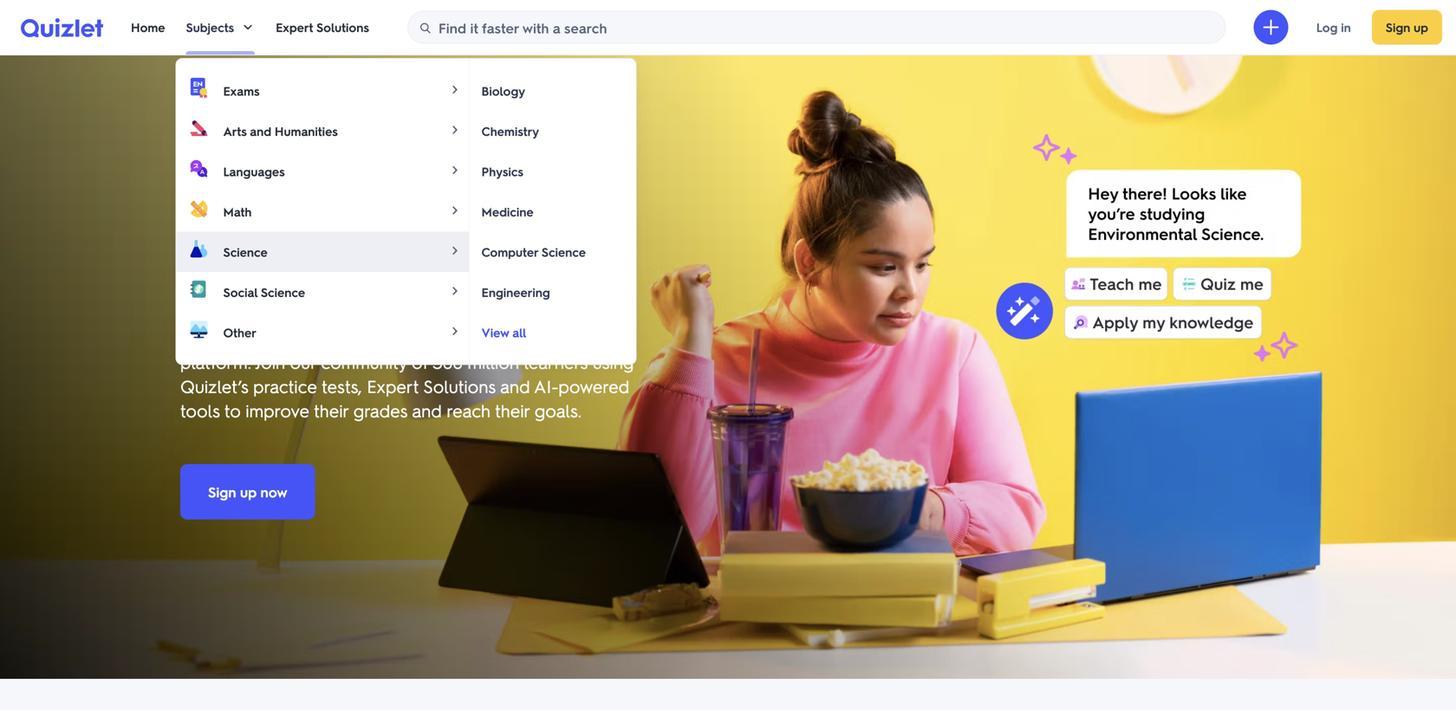 Task type: vqa. For each thing, say whether or not it's contained in the screenshot.
"Classes"
no



Task type: describe. For each thing, give the bounding box(es) containing it.
sign up now button
[[180, 465, 315, 520]]

a
[[391, 214, 412, 264]]

ai- inside 'quizlet is more than flashcards: it's the #1 global learning platform. join our community of 300 million learners using quizlet's practice tests, expert solutions and ai-powered tools to improve their grades and reach their goals.'
[[534, 375, 559, 398]]

ai- inside experience a new era of ai-enhanced learning
[[180, 263, 237, 313]]

era
[[505, 214, 562, 264]]

log
[[1317, 20, 1338, 35]]

million
[[468, 351, 519, 374]]

chemistry link
[[469, 111, 636, 151]]

sign for sign up now
[[208, 483, 236, 502]]

solutions inside 'quizlet is more than flashcards: it's the #1 global learning platform. join our community of 300 million learners using quizlet's practice tests, expert solutions and ai-powered tools to improve their grades and reach their goals.'
[[423, 375, 496, 398]]

caret right image for other
[[448, 324, 462, 338]]

caret right image for math
[[448, 204, 462, 217]]

caret right image for science
[[448, 244, 462, 258]]

quizlet's
[[180, 375, 248, 398]]

expert solutions link
[[276, 0, 369, 55]]

medicine
[[482, 204, 534, 220]]

medicine link
[[469, 192, 636, 232]]

social science
[[223, 285, 305, 300]]

#1
[[486, 327, 501, 349]]

caret right image for languages
[[448, 163, 462, 177]]

caret down image
[[241, 20, 255, 34]]

log in button
[[1303, 10, 1365, 45]]

expert solutions
[[276, 20, 369, 35]]

sign up
[[1386, 20, 1429, 35]]

biology link
[[469, 71, 636, 111]]

computer science link
[[469, 232, 636, 272]]

expert inside 'quizlet is more than flashcards: it's the #1 global learning platform. join our community of 300 million learners using quizlet's practice tests, expert solutions and ai-powered tools to improve their grades and reach their goals.'
[[367, 375, 419, 398]]

1 quizlet image from the top
[[21, 17, 103, 37]]

caret right image for exams
[[448, 83, 462, 96]]

of inside 'quizlet is more than flashcards: it's the #1 global learning platform. join our community of 300 million learners using quizlet's practice tests, expert solutions and ai-powered tools to improve their grades and reach their goals.'
[[412, 351, 428, 374]]

exams
[[223, 83, 260, 99]]

home
[[131, 20, 165, 35]]

more
[[258, 327, 299, 349]]

view all link
[[482, 324, 527, 341]]

using
[[593, 351, 634, 374]]

humanities
[[275, 123, 338, 139]]

subjects button
[[186, 0, 255, 55]]

global
[[506, 327, 556, 349]]

engineering link
[[469, 272, 636, 313]]

tests,
[[322, 375, 362, 398]]

science up social
[[223, 244, 268, 260]]

2 quizlet image from the top
[[21, 18, 103, 37]]

biology
[[482, 83, 525, 99]]

search image
[[419, 21, 432, 35]]

computer
[[482, 244, 538, 260]]

languages
[[223, 164, 285, 179]]

up for sign up now
[[240, 483, 257, 502]]

the
[[456, 327, 481, 349]]

experience a new era of ai-enhanced learning
[[180, 214, 609, 313]]

grades
[[353, 400, 408, 422]]

sign for sign up
[[1386, 20, 1411, 35]]

log in
[[1317, 20, 1351, 35]]

powered
[[559, 375, 629, 398]]

learning inside experience a new era of ai-enhanced learning
[[423, 263, 571, 313]]

quizlet is more than flashcards: it's the #1 global learning platform. join our community of 300 million learners using quizlet's practice tests, expert solutions and ai-powered tools to improve their grades and reach their goals.
[[180, 327, 634, 422]]

other
[[223, 325, 257, 341]]

1 their from the left
[[314, 400, 349, 422]]

view all
[[482, 325, 527, 341]]



Task type: locate. For each thing, give the bounding box(es) containing it.
0 horizontal spatial up
[[240, 483, 257, 502]]

0 horizontal spatial and
[[250, 123, 271, 139]]

1 caret right image from the top
[[448, 163, 462, 177]]

up for sign up
[[1414, 20, 1429, 35]]

2 horizontal spatial and
[[500, 375, 530, 398]]

4 caret right image from the top
[[448, 324, 462, 338]]

solutions up reach
[[423, 375, 496, 398]]

than
[[304, 327, 338, 349]]

3 caret right image from the top
[[448, 284, 462, 298]]

1 horizontal spatial of
[[572, 214, 609, 264]]

learning
[[423, 263, 571, 313], [561, 327, 625, 349]]

0 vertical spatial up
[[1414, 20, 1429, 35]]

caret right image up 300
[[448, 324, 462, 338]]

and down million
[[500, 375, 530, 398]]

join
[[255, 351, 285, 374]]

0 horizontal spatial solutions
[[316, 20, 369, 35]]

flashcards:
[[342, 327, 426, 349]]

caret right image up the
[[448, 284, 462, 298]]

their right reach
[[495, 400, 530, 422]]

science for computer science
[[542, 244, 586, 260]]

ai-
[[180, 263, 237, 313], [534, 375, 559, 398]]

0 vertical spatial and
[[250, 123, 271, 139]]

1 vertical spatial ai-
[[534, 375, 559, 398]]

all
[[513, 325, 527, 341]]

1 vertical spatial up
[[240, 483, 257, 502]]

0 horizontal spatial sign
[[208, 483, 236, 502]]

social science image
[[189, 279, 209, 300]]

enhanced
[[237, 263, 413, 313]]

1 horizontal spatial their
[[495, 400, 530, 422]]

1 vertical spatial caret right image
[[448, 204, 462, 217]]

science up "engineering" link
[[542, 244, 586, 260]]

view
[[482, 325, 509, 341]]

dialog containing exams
[[176, 58, 637, 365]]

and left reach
[[412, 400, 442, 422]]

sign left now
[[208, 483, 236, 502]]

science for social science
[[261, 285, 305, 300]]

quizlet image
[[21, 17, 103, 37], [21, 18, 103, 37]]

sign up button
[[1372, 10, 1443, 45]]

caret right image
[[448, 83, 462, 96], [448, 123, 462, 137], [448, 244, 462, 258], [448, 324, 462, 338]]

of left 300
[[412, 351, 428, 374]]

caret right image left biology
[[448, 83, 462, 96]]

social
[[223, 285, 258, 300]]

3 caret right image from the top
[[448, 244, 462, 258]]

learning down computer
[[423, 263, 571, 313]]

quizlet
[[180, 327, 237, 349]]

create image
[[1261, 17, 1282, 38]]

tools
[[180, 400, 220, 422]]

of
[[572, 214, 609, 264], [412, 351, 428, 374]]

caret right image left "physics"
[[448, 163, 462, 177]]

engineering
[[482, 285, 550, 300]]

2 vertical spatial and
[[412, 400, 442, 422]]

2 caret right image from the top
[[448, 204, 462, 217]]

science right social
[[261, 285, 305, 300]]

1 horizontal spatial sign
[[1386, 20, 1411, 35]]

up left now
[[240, 483, 257, 502]]

sign right in
[[1386, 20, 1411, 35]]

math
[[223, 204, 252, 220]]

caret right image for social science
[[448, 284, 462, 298]]

subjects
[[186, 20, 234, 35]]

caret right image left medicine
[[448, 204, 462, 217]]

science inside computer science link
[[542, 244, 586, 260]]

experience
[[180, 214, 381, 264]]

1 vertical spatial solutions
[[423, 375, 496, 398]]

Search field
[[408, 11, 1226, 44]]

None search field
[[407, 11, 1227, 44]]

improve
[[246, 400, 309, 422]]

1 vertical spatial and
[[500, 375, 530, 398]]

0 vertical spatial caret right image
[[448, 163, 462, 177]]

0 vertical spatial learning
[[423, 263, 571, 313]]

arts
[[223, 123, 247, 139]]

sign up now
[[208, 483, 287, 502]]

arts and humanities
[[223, 123, 338, 139]]

exams image
[[189, 78, 209, 98]]

expert up grades
[[367, 375, 419, 398]]

math image
[[189, 199, 209, 219]]

1 horizontal spatial ai-
[[534, 375, 559, 398]]

caret right image
[[448, 163, 462, 177], [448, 204, 462, 217], [448, 284, 462, 298]]

arts and humanities image
[[189, 118, 209, 139]]

0 vertical spatial of
[[572, 214, 609, 264]]

platform.
[[180, 351, 251, 374]]

physics
[[482, 164, 524, 179]]

practice
[[253, 375, 317, 398]]

1 horizontal spatial and
[[412, 400, 442, 422]]

home link
[[131, 0, 165, 55]]

and
[[250, 123, 271, 139], [500, 375, 530, 398], [412, 400, 442, 422]]

goals.
[[535, 400, 582, 422]]

0 vertical spatial expert
[[276, 20, 313, 35]]

languages image
[[189, 158, 209, 179]]

in
[[1341, 20, 1351, 35]]

1 vertical spatial expert
[[367, 375, 419, 398]]

1 vertical spatial learning
[[561, 327, 625, 349]]

computer science
[[482, 244, 586, 260]]

2 caret right image from the top
[[448, 123, 462, 137]]

community
[[321, 351, 407, 374]]

science
[[223, 244, 268, 260], [542, 244, 586, 260], [261, 285, 305, 300]]

expert right caret down icon
[[276, 20, 313, 35]]

300
[[433, 351, 463, 374]]

0 vertical spatial solutions
[[316, 20, 369, 35]]

ai- down "learners"
[[534, 375, 559, 398]]

learning inside 'quizlet is more than flashcards: it's the #1 global learning platform. join our community of 300 million learners using quizlet's practice tests, expert solutions and ai-powered tools to improve their grades and reach their goals.'
[[561, 327, 625, 349]]

it's
[[431, 327, 451, 349]]

1 horizontal spatial expert
[[367, 375, 419, 398]]

caret right image left chemistry
[[448, 123, 462, 137]]

ai- down science 'icon'
[[180, 263, 237, 313]]

up
[[1414, 20, 1429, 35], [240, 483, 257, 502]]

learners
[[524, 351, 588, 374]]

2 vertical spatial caret right image
[[448, 284, 462, 298]]

of inside experience a new era of ai-enhanced learning
[[572, 214, 609, 264]]

now
[[261, 483, 287, 502]]

expert
[[276, 20, 313, 35], [367, 375, 419, 398]]

caret right image for arts and humanities
[[448, 123, 462, 137]]

solutions
[[316, 20, 369, 35], [423, 375, 496, 398]]

our
[[290, 351, 316, 374]]

1 vertical spatial sign
[[208, 483, 236, 502]]

1 horizontal spatial up
[[1414, 20, 1429, 35]]

chemistry
[[482, 123, 539, 139]]

1 horizontal spatial solutions
[[423, 375, 496, 398]]

reach
[[447, 400, 491, 422]]

other image
[[189, 319, 209, 340]]

sign
[[1386, 20, 1411, 35], [208, 483, 236, 502]]

their
[[314, 400, 349, 422], [495, 400, 530, 422]]

science image
[[189, 239, 209, 260]]

dialog
[[176, 58, 637, 365]]

Search text field
[[439, 11, 1221, 44]]

0 horizontal spatial expert
[[276, 20, 313, 35]]

their down tests,
[[314, 400, 349, 422]]

is
[[242, 327, 253, 349]]

0 vertical spatial sign
[[1386, 20, 1411, 35]]

1 vertical spatial of
[[412, 351, 428, 374]]

caret right image right a
[[448, 244, 462, 258]]

solutions left search icon
[[316, 20, 369, 35]]

and right arts
[[250, 123, 271, 139]]

2 their from the left
[[495, 400, 530, 422]]

to
[[224, 400, 241, 422]]

up right in
[[1414, 20, 1429, 35]]

learning up using
[[561, 327, 625, 349]]

physics link
[[469, 151, 636, 192]]

0 horizontal spatial of
[[412, 351, 428, 374]]

0 vertical spatial ai-
[[180, 263, 237, 313]]

new
[[423, 214, 494, 264]]

1 caret right image from the top
[[448, 83, 462, 96]]

of right era
[[572, 214, 609, 264]]

0 horizontal spatial their
[[314, 400, 349, 422]]

solutions inside expert solutions link
[[316, 20, 369, 35]]

0 horizontal spatial ai-
[[180, 263, 237, 313]]



